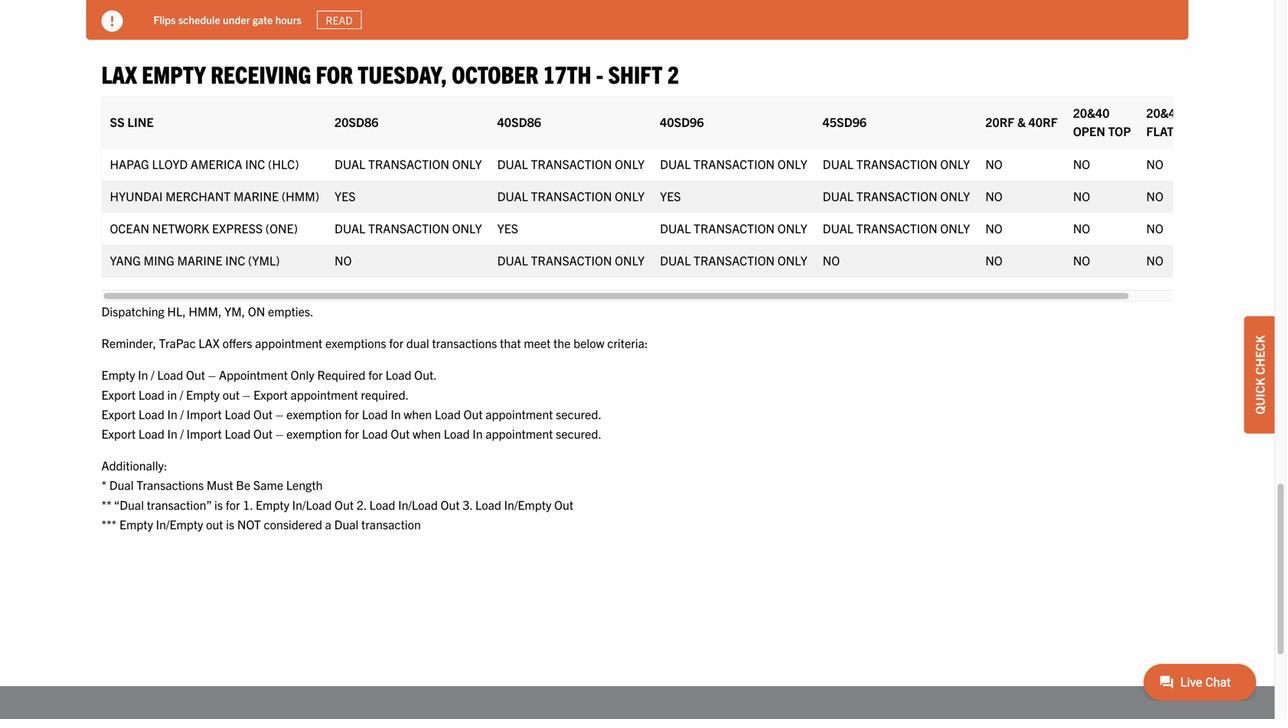 Task type: describe. For each thing, give the bounding box(es) containing it.
20&40 for open
[[1074, 105, 1110, 120]]

same
[[253, 478, 283, 493]]

1 horizontal spatial dual
[[334, 517, 359, 532]]

exemptions
[[325, 336, 387, 351]]

dispatching
[[101, 304, 164, 319]]

out inside empty in / load out – appointment only required for load out. export load in / empty out – export appointment required. export load in / import load out – exemption for load in when load out appointment secured. export load in / import load out – exemption for load out when load in appointment secured.
[[223, 387, 240, 402]]

dispatching hl, hmm, ym, on empties.
[[101, 304, 314, 319]]

tuesday,
[[358, 59, 447, 89]]

2.
[[357, 497, 367, 513]]

20&40 flat rack
[[1147, 105, 1209, 139]]

reminder,
[[101, 336, 156, 351]]

1 horizontal spatial lax
[[199, 336, 220, 351]]

be
[[236, 478, 251, 493]]

october
[[452, 59, 539, 89]]

hl,
[[167, 304, 186, 319]]

hours
[[275, 13, 302, 27]]

/ right in
[[180, 387, 183, 402]]

appointment
[[219, 367, 288, 383]]

40sd96
[[660, 114, 704, 129]]

3.
[[463, 497, 473, 513]]

inc for (yml)
[[225, 253, 245, 268]]

lloyd
[[152, 156, 188, 172]]

read link
[[317, 11, 362, 29]]

0 vertical spatial lax
[[101, 59, 137, 89]]

1 exemption from the top
[[287, 407, 342, 422]]

required
[[317, 367, 366, 383]]

length
[[286, 478, 323, 493]]

hapag lloyd america inc (hlc)
[[110, 156, 299, 172]]

empty
[[142, 59, 206, 89]]

trapac
[[159, 336, 196, 351]]

shift
[[608, 59, 663, 89]]

**
[[101, 497, 112, 513]]

receiving
[[211, 59, 311, 89]]

2 exemption from the top
[[287, 426, 342, 442]]

40rf
[[1029, 114, 1058, 129]]

line
[[127, 114, 154, 129]]

1 vertical spatial in/empty
[[156, 517, 203, 532]]

under
[[223, 13, 250, 27]]

flips
[[154, 13, 176, 27]]

20&40 for flat
[[1147, 105, 1183, 120]]

2 import from the top
[[187, 426, 222, 442]]

below
[[574, 336, 605, 351]]

out.
[[414, 367, 437, 383]]

20&40 open top
[[1074, 105, 1132, 139]]

offers
[[223, 336, 252, 351]]

hapag
[[110, 156, 149, 172]]

"dual
[[114, 497, 144, 513]]

read
[[326, 13, 353, 27]]

ocean network express (one)
[[110, 221, 298, 236]]

2 secured. from the top
[[556, 426, 602, 442]]

hyundai merchant marine (hmm)
[[110, 188, 319, 204]]

(hmm)
[[282, 188, 319, 204]]

0 horizontal spatial is
[[214, 497, 223, 513]]

yang
[[110, 253, 141, 268]]

hmm,
[[189, 304, 222, 319]]

the
[[554, 336, 571, 351]]

&
[[1018, 114, 1026, 129]]

0 vertical spatial when
[[404, 407, 432, 422]]

transactions
[[432, 336, 497, 351]]

/ down the reminder,
[[151, 367, 154, 383]]

dual
[[407, 336, 429, 351]]

lax empty receiving           for tuesday, october 17th              - shift 2
[[101, 59, 680, 89]]

required.
[[361, 387, 409, 402]]

transaction
[[362, 517, 421, 532]]

in
[[167, 387, 177, 402]]

reminder, trapac lax offers appointment exemptions for dual transactions that meet the below criteria:
[[101, 336, 648, 351]]

0 horizontal spatial yes
[[335, 188, 356, 204]]

top
[[1109, 123, 1132, 139]]

2 in/load from the left
[[398, 497, 438, 513]]

solid image
[[101, 10, 123, 32]]

must
[[207, 478, 233, 493]]

20rf & 40rf
[[986, 114, 1058, 129]]

flat
[[1147, 123, 1175, 139]]

gate
[[253, 13, 273, 27]]

check
[[1252, 336, 1268, 375]]

rack
[[1177, 123, 1209, 139]]



Task type: vqa. For each thing, say whether or not it's contained in the screenshot.
"out."
yes



Task type: locate. For each thing, give the bounding box(es) containing it.
20&40 inside 20&40 open top
[[1074, 105, 1110, 120]]

flips schedule under gate hours
[[154, 13, 302, 27]]

out left not
[[206, 517, 223, 532]]

45sd96
[[823, 114, 867, 129]]

hyundai
[[110, 188, 163, 204]]

empty down the reminder,
[[101, 367, 135, 383]]

0 horizontal spatial lax
[[101, 59, 137, 89]]

when down required.
[[404, 407, 432, 422]]

merchant
[[166, 188, 231, 204]]

out down appointment
[[223, 387, 240, 402]]

1 horizontal spatial is
[[226, 517, 235, 532]]

exemption up length on the bottom left of the page
[[287, 426, 342, 442]]

20&40 up flat
[[1147, 105, 1183, 120]]

marine up express
[[234, 188, 279, 204]]

0 horizontal spatial dual
[[109, 478, 134, 493]]

empty in / load out – appointment only required for load out. export load in / empty out – export appointment required. export load in / import load out – exemption for load in when load out appointment secured. export load in / import load out – exemption for load out when load in appointment secured.
[[101, 367, 602, 442]]

/ down trapac
[[180, 407, 184, 422]]

not
[[237, 517, 261, 532]]

in/load
[[292, 497, 332, 513], [398, 497, 438, 513]]

0 vertical spatial is
[[214, 497, 223, 513]]

/ up transactions
[[180, 426, 184, 442]]

additionally: * dual transactions must be same length ** "dual transaction" is for 1. empty in/load out 2. load in/load out 3. load in/empty out *** empty in/empty out is not considered a dual transaction
[[101, 458, 574, 532]]

out inside additionally: * dual transactions must be same length ** "dual transaction" is for 1. empty in/load out 2. load in/load out 3. load in/empty out *** empty in/empty out is not considered a dual transaction
[[206, 517, 223, 532]]

on
[[248, 304, 265, 319]]

that
[[500, 336, 521, 351]]

additionally:
[[101, 458, 167, 473]]

ym,
[[225, 304, 245, 319]]

0 horizontal spatial in/load
[[292, 497, 332, 513]]

1 vertical spatial out
[[206, 517, 223, 532]]

ocean
[[110, 221, 149, 236]]

out
[[223, 387, 240, 402], [206, 517, 223, 532]]

1 vertical spatial marine
[[177, 253, 223, 268]]

0 vertical spatial inc
[[245, 156, 265, 172]]

marine for (hmm)
[[234, 188, 279, 204]]

lax up ss
[[101, 59, 137, 89]]

1 horizontal spatial in/load
[[398, 497, 438, 513]]

in/load down length on the bottom left of the page
[[292, 497, 332, 513]]

17th
[[543, 59, 592, 89]]

import up 'must'
[[187, 426, 222, 442]]

empty right in
[[186, 387, 220, 402]]

1 in/load from the left
[[292, 497, 332, 513]]

0 vertical spatial import
[[187, 407, 222, 422]]

appointment
[[255, 336, 323, 351], [291, 387, 358, 402], [486, 407, 553, 422], [486, 426, 553, 442]]

empties.
[[268, 304, 314, 319]]

in/load up transaction
[[398, 497, 438, 513]]

0 horizontal spatial marine
[[177, 253, 223, 268]]

lax
[[101, 59, 137, 89], [199, 336, 220, 351]]

is left not
[[226, 517, 235, 532]]

for
[[389, 336, 404, 351], [368, 367, 383, 383], [345, 407, 359, 422], [345, 426, 359, 442], [226, 497, 240, 513]]

empty down same at the bottom left of page
[[256, 497, 289, 513]]

1 vertical spatial lax
[[199, 336, 220, 351]]

express
[[212, 221, 263, 236]]

-
[[597, 59, 604, 89]]

transactions
[[136, 478, 204, 493]]

dual right a on the bottom of page
[[334, 517, 359, 532]]

(one)
[[266, 221, 298, 236]]

in/empty down transaction"
[[156, 517, 203, 532]]

exemption down only
[[287, 407, 342, 422]]

inc for (hlc)
[[245, 156, 265, 172]]

0 vertical spatial dual
[[109, 478, 134, 493]]

inc left (yml)
[[225, 253, 245, 268]]

for
[[316, 59, 353, 89]]

1 vertical spatial secured.
[[556, 426, 602, 442]]

***
[[101, 517, 117, 532]]

0 vertical spatial in/empty
[[504, 497, 552, 513]]

20&40 inside "20&40 flat rack"
[[1147, 105, 1183, 120]]

yang ming marine inc (yml)
[[110, 253, 280, 268]]

0 vertical spatial exemption
[[287, 407, 342, 422]]

import down appointment
[[187, 407, 222, 422]]

20&40 up "open"
[[1074, 105, 1110, 120]]

1 vertical spatial inc
[[225, 253, 245, 268]]

dual transaction only
[[335, 156, 482, 172], [498, 156, 645, 172], [660, 156, 808, 172], [823, 156, 971, 172], [498, 188, 645, 204], [823, 188, 971, 204], [335, 221, 482, 236], [660, 221, 808, 236], [823, 221, 971, 236], [498, 253, 645, 268], [660, 253, 808, 268]]

load
[[157, 367, 183, 383], [386, 367, 412, 383], [139, 387, 165, 402], [139, 407, 165, 422], [225, 407, 251, 422], [362, 407, 388, 422], [435, 407, 461, 422], [139, 426, 165, 442], [225, 426, 251, 442], [362, 426, 388, 442], [444, 426, 470, 442], [370, 497, 396, 513], [476, 497, 502, 513]]

1 vertical spatial exemption
[[287, 426, 342, 442]]

1 vertical spatial when
[[413, 426, 441, 442]]

in/empty right 3.
[[504, 497, 552, 513]]

america
[[191, 156, 242, 172]]

1 secured. from the top
[[556, 407, 602, 422]]

lax left offers
[[199, 336, 220, 351]]

0 horizontal spatial in/empty
[[156, 517, 203, 532]]

1 horizontal spatial marine
[[234, 188, 279, 204]]

no
[[986, 156, 1003, 172], [1074, 156, 1091, 172], [1147, 156, 1164, 172], [986, 188, 1003, 204], [1074, 188, 1091, 204], [1147, 188, 1164, 204], [986, 221, 1003, 236], [1074, 221, 1091, 236], [1147, 221, 1164, 236], [335, 253, 352, 268], [823, 253, 840, 268], [986, 253, 1003, 268], [1074, 253, 1091, 268], [1147, 253, 1164, 268]]

marine for inc
[[177, 253, 223, 268]]

20rf
[[986, 114, 1015, 129]]

2 horizontal spatial yes
[[660, 188, 681, 204]]

20&40
[[1074, 105, 1110, 120], [1147, 105, 1183, 120]]

open
[[1074, 123, 1106, 139]]

schedule
[[178, 13, 220, 27]]

import
[[187, 407, 222, 422], [187, 426, 222, 442]]

only
[[291, 367, 315, 383]]

–
[[208, 367, 216, 383], [243, 387, 251, 402], [276, 407, 284, 422], [276, 426, 284, 442]]

criteria:
[[608, 336, 648, 351]]

1 import from the top
[[187, 407, 222, 422]]

1.
[[243, 497, 253, 513]]

0 vertical spatial marine
[[234, 188, 279, 204]]

ss
[[110, 114, 125, 129]]

export
[[101, 387, 136, 402], [254, 387, 288, 402], [101, 407, 136, 422], [101, 426, 136, 442]]

1 horizontal spatial 20&40
[[1147, 105, 1183, 120]]

footer
[[0, 687, 1275, 720]]

(yml)
[[248, 253, 280, 268]]

for inside additionally: * dual transactions must be same length ** "dual transaction" is for 1. empty in/load out 2. load in/load out 3. load in/empty out *** empty in/empty out is not considered a dual transaction
[[226, 497, 240, 513]]

1 horizontal spatial in/empty
[[504, 497, 552, 513]]

secured.
[[556, 407, 602, 422], [556, 426, 602, 442]]

1 horizontal spatial yes
[[498, 221, 519, 236]]

quick
[[1252, 378, 1268, 415]]

transaction"
[[147, 497, 212, 513]]

empty down "dual
[[119, 517, 153, 532]]

0 vertical spatial out
[[223, 387, 240, 402]]

marine down ocean network express (one)
[[177, 253, 223, 268]]

/
[[151, 367, 154, 383], [180, 387, 183, 402], [180, 407, 184, 422], [180, 426, 184, 442]]

when down "out."
[[413, 426, 441, 442]]

a
[[325, 517, 332, 532]]

is down 'must'
[[214, 497, 223, 513]]

dual
[[109, 478, 134, 493], [334, 517, 359, 532]]

1 vertical spatial import
[[187, 426, 222, 442]]

0 horizontal spatial 20&40
[[1074, 105, 1110, 120]]

2
[[668, 59, 680, 89]]

ss line
[[110, 114, 154, 129]]

network
[[152, 221, 209, 236]]

1 vertical spatial is
[[226, 517, 235, 532]]

dual right * on the bottom left of page
[[109, 478, 134, 493]]

0 vertical spatial secured.
[[556, 407, 602, 422]]

quick check
[[1252, 336, 1268, 415]]

1 20&40 from the left
[[1074, 105, 1110, 120]]

empty
[[101, 367, 135, 383], [186, 387, 220, 402], [256, 497, 289, 513], [119, 517, 153, 532]]

when
[[404, 407, 432, 422], [413, 426, 441, 442]]

meet
[[524, 336, 551, 351]]

ming
[[144, 253, 174, 268]]

considered
[[264, 517, 322, 532]]

1 vertical spatial dual
[[334, 517, 359, 532]]

*
[[101, 478, 107, 493]]

(hlc)
[[268, 156, 299, 172]]

only
[[452, 156, 482, 172], [615, 156, 645, 172], [778, 156, 808, 172], [941, 156, 971, 172], [615, 188, 645, 204], [941, 188, 971, 204], [452, 221, 482, 236], [778, 221, 808, 236], [941, 221, 971, 236], [615, 253, 645, 268], [778, 253, 808, 268]]

quick check link
[[1245, 316, 1275, 434]]

40sd86
[[498, 114, 541, 129]]

exemption
[[287, 407, 342, 422], [287, 426, 342, 442]]

inc left (hlc)
[[245, 156, 265, 172]]

2 20&40 from the left
[[1147, 105, 1183, 120]]

20sd86
[[335, 114, 379, 129]]



